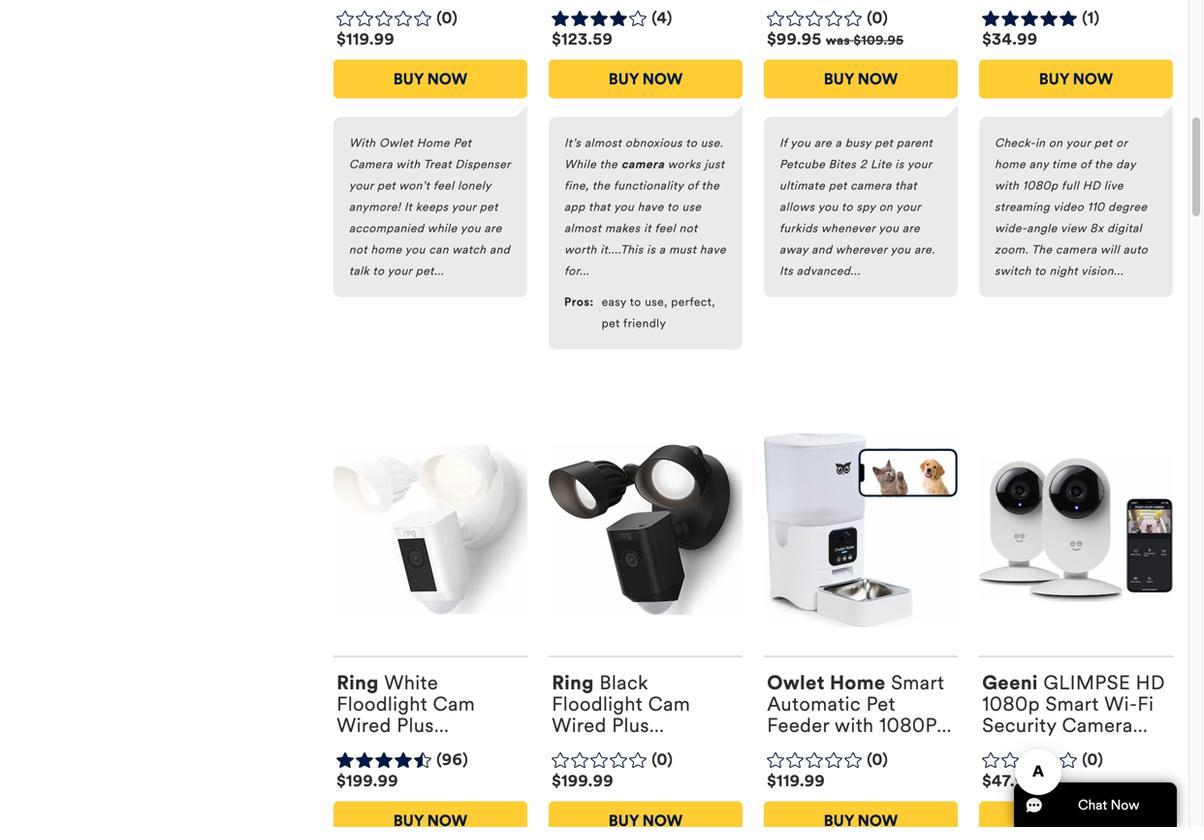 Task type: vqa. For each thing, say whether or not it's contained in the screenshot.
JustFoodForDogs Daily Diets Fish & Sweet Potato Frozen Dog Food, 18 oz. - Thumbnail-3
no



Task type: locate. For each thing, give the bounding box(es) containing it.
on inside check-in on your pet or home any time of the day with 1080p full hd live streaming video 110 degree wide-angle view 8x digital zoom. the camera will auto switch to night vision...
[[1049, 136, 1063, 150]]

and up advanced...
[[812, 243, 833, 257]]

buy down $123.59
[[609, 69, 639, 89]]

almost up worth at the top of the page
[[565, 221, 602, 236]]

accompanied
[[349, 221, 424, 236]]

obnoxious
[[626, 136, 683, 150]]

the right while
[[600, 157, 618, 172]]

your down lonely
[[452, 200, 476, 214]]

0 horizontal spatial a
[[660, 243, 666, 257]]

check-in on your pet or home any time of the day with 1080p full hd live streaming video 110 degree wide-angle view 8x digital zoom. the camera will auto switch to night vision...
[[995, 136, 1149, 278]]

camera up spy
[[851, 178, 892, 193]]

to inside 'it's almost obnoxious to use. while the'
[[686, 136, 698, 150]]

1 horizontal spatial $119.99
[[767, 771, 826, 791]]

you left the are.
[[891, 243, 911, 257]]

0 horizontal spatial $199.99
[[337, 771, 399, 791]]

feel right it
[[655, 221, 676, 236]]

$199.99
[[337, 771, 399, 791], [552, 771, 614, 791]]

buy now up home
[[394, 69, 468, 89]]

pet
[[454, 136, 472, 150]]

a
[[836, 136, 842, 150], [660, 243, 666, 257]]

it
[[404, 200, 412, 214]]

0 horizontal spatial and
[[490, 243, 510, 257]]

camera up "functionality"
[[621, 157, 665, 172]]

2 vertical spatial camera
[[1056, 243, 1098, 257]]

1 buy from the left
[[394, 69, 424, 89]]

home inside "with owlet home pet camera with treat dispenser your pet won't feel lonely anymore! it keeps your pet accompanied while you are not home you can watch and talk to your pet..."
[[371, 243, 402, 257]]

the down the just on the top right of page
[[702, 178, 720, 193]]

camera inside check-in on your pet or home any time of the day with 1080p full hd live streaming video 110 degree wide-angle view 8x digital zoom. the camera will auto switch to night vision...
[[1056, 243, 1098, 257]]

now for $34.99
[[1073, 69, 1114, 89]]

buy
[[394, 69, 424, 89], [609, 69, 639, 89], [824, 69, 854, 89], [1040, 69, 1070, 89]]

buy now down 1 reviews element
[[1040, 69, 1114, 89]]

your
[[1067, 136, 1091, 150], [908, 157, 933, 172], [349, 178, 374, 193], [452, 200, 476, 214], [897, 200, 921, 214], [388, 264, 412, 278]]

buy now
[[394, 69, 468, 89], [609, 69, 683, 89], [824, 69, 898, 89], [1040, 69, 1114, 89]]

$47.99
[[983, 771, 1036, 791]]

to right 'talk'
[[373, 264, 385, 278]]

is
[[896, 157, 905, 172], [647, 243, 656, 257]]

1 vertical spatial that
[[589, 200, 611, 214]]

not down use on the top
[[680, 221, 698, 236]]

have right must
[[700, 243, 726, 257]]

buy now link down 1 reviews element
[[980, 60, 1174, 98]]

now up home
[[427, 69, 468, 89]]

on
[[1049, 136, 1063, 150], [879, 200, 893, 214]]

1 vertical spatial feel
[[655, 221, 676, 236]]

feel
[[433, 178, 454, 193], [655, 221, 676, 236]]

to inside "with owlet home pet camera with treat dispenser your pet won't feel lonely anymore! it keeps your pet accompanied while you are not home you can watch and talk to your pet..."
[[373, 264, 385, 278]]

angle
[[1028, 221, 1058, 236]]

pet down easy
[[602, 316, 620, 331]]

pet
[[875, 136, 894, 150], [1095, 136, 1113, 150], [377, 178, 396, 193], [829, 178, 848, 193], [480, 200, 498, 214], [602, 316, 620, 331]]

are inside "with owlet home pet camera with treat dispenser your pet won't feel lonely anymore! it keeps your pet accompanied while you are not home you can watch and talk to your pet..."
[[485, 221, 502, 236]]

now
[[427, 69, 468, 89], [643, 69, 683, 89], [858, 69, 898, 89], [1073, 69, 1114, 89]]

1 horizontal spatial is
[[896, 157, 905, 172]]

are up watch
[[485, 221, 502, 236]]

a left busy at the top of the page
[[836, 136, 842, 150]]

pet left the or at the top right of the page
[[1095, 136, 1113, 150]]

is right lite
[[896, 157, 905, 172]]

0 horizontal spatial with
[[396, 157, 421, 172]]

0 horizontal spatial that
[[589, 200, 611, 214]]

1 horizontal spatial and
[[812, 243, 833, 257]]

1 buy now from the left
[[394, 69, 468, 89]]

0 reviews element
[[437, 8, 458, 29], [867, 8, 889, 29], [652, 750, 673, 770], [867, 750, 889, 770], [1083, 750, 1104, 770]]

2 buy now from the left
[[609, 69, 683, 89]]

(0)
[[437, 8, 458, 28], [867, 8, 889, 28], [652, 750, 673, 770], [867, 750, 889, 770], [1083, 750, 1104, 770]]

3 buy from the left
[[824, 69, 854, 89]]

buy now link up home
[[334, 60, 528, 98]]

switch
[[995, 264, 1032, 278]]

buy for $123.59
[[609, 69, 639, 89]]

the
[[1032, 243, 1053, 257]]

1 horizontal spatial of
[[1081, 157, 1092, 172]]

buy now down 4 reviews element
[[609, 69, 683, 89]]

to down the
[[1035, 264, 1047, 278]]

1 horizontal spatial a
[[836, 136, 842, 150]]

1 vertical spatial camera
[[851, 178, 892, 193]]

0 vertical spatial that
[[895, 178, 918, 193]]

to left use.
[[686, 136, 698, 150]]

is inside works just fine, the functionality of the app that you have to use almost makes it feel not worth it....this is a must have for...
[[647, 243, 656, 257]]

1 horizontal spatial on
[[1049, 136, 1063, 150]]

1 now from the left
[[427, 69, 468, 89]]

that right app
[[589, 200, 611, 214]]

the
[[600, 157, 618, 172], [1095, 157, 1113, 172], [593, 178, 611, 193], [702, 178, 720, 193]]

friendly
[[624, 316, 667, 331]]

8x
[[1091, 221, 1104, 236]]

0 horizontal spatial is
[[647, 243, 656, 257]]

2 buy now link from the left
[[549, 60, 743, 98]]

video
[[1054, 200, 1085, 214]]

you up the whenever
[[818, 200, 839, 214]]

check-
[[995, 136, 1036, 150]]

allows
[[780, 200, 815, 214]]

now down 4 reviews element
[[643, 69, 683, 89]]

it....this
[[601, 243, 644, 257]]

0 vertical spatial camera
[[621, 157, 665, 172]]

0 vertical spatial feel
[[433, 178, 454, 193]]

bites
[[829, 157, 857, 172]]

2 horizontal spatial are
[[903, 221, 921, 236]]

1 $199.99 from the left
[[337, 771, 399, 791]]

1 horizontal spatial home
[[995, 157, 1026, 172]]

to inside check-in on your pet or home any time of the day with 1080p full hd live streaming video 110 degree wide-angle view 8x digital zoom. the camera will auto switch to night vision...
[[1035, 264, 1047, 278]]

1 and from the left
[[490, 243, 510, 257]]

must
[[669, 243, 697, 257]]

2 $199.99 from the left
[[552, 771, 614, 791]]

away
[[780, 243, 809, 257]]

0 horizontal spatial of
[[687, 178, 699, 193]]

now down $109.95
[[858, 69, 898, 89]]

with
[[396, 157, 421, 172], [995, 178, 1020, 193]]

time
[[1052, 157, 1077, 172]]

have down "functionality"
[[638, 200, 664, 214]]

pet up anymore!
[[377, 178, 396, 193]]

1 vertical spatial almost
[[565, 221, 602, 236]]

3 buy now link from the left
[[764, 60, 958, 98]]

and
[[490, 243, 510, 257], [812, 243, 833, 257]]

1 horizontal spatial not
[[680, 221, 698, 236]]

0 horizontal spatial not
[[349, 243, 368, 257]]

your left pet...
[[388, 264, 412, 278]]

3 now from the left
[[858, 69, 898, 89]]

with up streaming
[[995, 178, 1020, 193]]

2 and from the left
[[812, 243, 833, 257]]

your up time
[[1067, 136, 1091, 150]]

0 vertical spatial of
[[1081, 157, 1092, 172]]

1 vertical spatial on
[[879, 200, 893, 214]]

0 vertical spatial is
[[896, 157, 905, 172]]

0 vertical spatial with
[[396, 157, 421, 172]]

camera
[[349, 157, 393, 172]]

0 vertical spatial on
[[1049, 136, 1063, 150]]

1 vertical spatial have
[[700, 243, 726, 257]]

now for $123.59
[[643, 69, 683, 89]]

1 vertical spatial of
[[687, 178, 699, 193]]

0 horizontal spatial are
[[485, 221, 502, 236]]

a left must
[[660, 243, 666, 257]]

lonely
[[458, 178, 491, 193]]

and right watch
[[490, 243, 510, 257]]

4 reviews element
[[652, 8, 673, 29]]

your right spy
[[897, 200, 921, 214]]

are up bites
[[815, 136, 832, 150]]

1 vertical spatial not
[[349, 243, 368, 257]]

not up 'talk'
[[349, 243, 368, 257]]

1 horizontal spatial have
[[700, 243, 726, 257]]

4 buy now from the left
[[1040, 69, 1114, 89]]

buy down the was
[[824, 69, 854, 89]]

1 horizontal spatial with
[[995, 178, 1020, 193]]

$119.99
[[337, 30, 395, 49], [767, 771, 826, 791]]

0 vertical spatial home
[[995, 157, 1026, 172]]

buy now link down $109.95
[[764, 60, 958, 98]]

buy up owlet
[[394, 69, 424, 89]]

that down parent
[[895, 178, 918, 193]]

can
[[429, 243, 449, 257]]

is inside if you are a busy pet parent petcube bites 2 lite is your ultimate pet camera that allows you to spy on your furkids whenever you are away and wherever you are. its advanced...
[[896, 157, 905, 172]]

0 vertical spatial a
[[836, 136, 842, 150]]

1 vertical spatial home
[[371, 243, 402, 257]]

1 vertical spatial is
[[647, 243, 656, 257]]

buy now link for $99.95
[[764, 60, 958, 98]]

on right "in"
[[1049, 136, 1063, 150]]

96 reviews element
[[437, 750, 469, 770]]

buy up "in"
[[1040, 69, 1070, 89]]

with
[[349, 136, 376, 150]]

are
[[815, 136, 832, 150], [485, 221, 502, 236], [903, 221, 921, 236]]

parent
[[897, 136, 933, 150]]

to left spy
[[842, 200, 854, 214]]

works
[[668, 157, 701, 172]]

to left use on the top
[[667, 200, 679, 214]]

use,
[[645, 295, 668, 309]]

home down the accompanied
[[371, 243, 402, 257]]

of right time
[[1081, 157, 1092, 172]]

pet up lite
[[875, 136, 894, 150]]

(96)
[[437, 750, 469, 770]]

buy now for $99.95
[[824, 69, 898, 89]]

that
[[895, 178, 918, 193], [589, 200, 611, 214]]

0 vertical spatial almost
[[585, 136, 622, 150]]

you
[[791, 136, 811, 150], [614, 200, 634, 214], [818, 200, 839, 214], [461, 221, 481, 236], [879, 221, 899, 236], [405, 243, 426, 257], [891, 243, 911, 257]]

a inside if you are a busy pet parent petcube bites 2 lite is your ultimate pet camera that allows you to spy on your furkids whenever you are away and wherever you are. its advanced...
[[836, 136, 842, 150]]

4 now from the left
[[1073, 69, 1114, 89]]

you up wherever
[[879, 221, 899, 236]]

almost right it's
[[585, 136, 622, 150]]

0 horizontal spatial feel
[[433, 178, 454, 193]]

lite
[[871, 157, 892, 172]]

with inside "with owlet home pet camera with treat dispenser your pet won't feel lonely anymore! it keeps your pet accompanied while you are not home you can watch and talk to your pet..."
[[396, 157, 421, 172]]

feel down treat
[[433, 178, 454, 193]]

1 buy now link from the left
[[334, 60, 528, 98]]

1 horizontal spatial $199.99
[[552, 771, 614, 791]]

4 buy from the left
[[1040, 69, 1070, 89]]

buy for $99.95
[[824, 69, 854, 89]]

1 horizontal spatial camera
[[851, 178, 892, 193]]

of
[[1081, 157, 1092, 172], [687, 178, 699, 193]]

now down 1 reviews element
[[1073, 69, 1114, 89]]

4 buy now link from the left
[[980, 60, 1174, 98]]

with up won't
[[396, 157, 421, 172]]

2 horizontal spatial camera
[[1056, 243, 1098, 257]]

0 horizontal spatial on
[[879, 200, 893, 214]]

home down check-
[[995, 157, 1026, 172]]

to left use,
[[630, 295, 642, 309]]

on right spy
[[879, 200, 893, 214]]

2 buy from the left
[[609, 69, 639, 89]]

0 horizontal spatial have
[[638, 200, 664, 214]]

3 buy now from the left
[[824, 69, 898, 89]]

0 vertical spatial not
[[680, 221, 698, 236]]

ultimate
[[780, 178, 826, 193]]

buy now for $34.99
[[1040, 69, 1114, 89]]

$199.99 for (96)
[[337, 771, 399, 791]]

0 horizontal spatial home
[[371, 243, 402, 257]]

are up the are.
[[903, 221, 921, 236]]

1 vertical spatial with
[[995, 178, 1020, 193]]

1 vertical spatial a
[[660, 243, 666, 257]]

day
[[1117, 157, 1136, 172]]

if
[[780, 136, 788, 150]]

almost inside 'it's almost obnoxious to use. while the'
[[585, 136, 622, 150]]

is down it
[[647, 243, 656, 257]]

you left can
[[405, 243, 426, 257]]

the right fine,
[[593, 178, 611, 193]]

1 reviews element
[[1083, 8, 1100, 29]]

in
[[1036, 136, 1046, 150]]

buy now down $109.95
[[824, 69, 898, 89]]

1 horizontal spatial feel
[[655, 221, 676, 236]]

of inside works just fine, the functionality of the app that you have to use almost makes it feel not worth it....this is a must have for...
[[687, 178, 699, 193]]

to
[[686, 136, 698, 150], [667, 200, 679, 214], [842, 200, 854, 214], [373, 264, 385, 278], [1035, 264, 1047, 278], [630, 295, 642, 309]]

of up use on the top
[[687, 178, 699, 193]]

you up makes
[[614, 200, 634, 214]]

home
[[995, 157, 1026, 172], [371, 243, 402, 257]]

busy
[[846, 136, 872, 150]]

use.
[[701, 136, 724, 150]]

1 horizontal spatial that
[[895, 178, 918, 193]]

digital
[[1108, 221, 1143, 236]]

buy now link down 4 reviews element
[[549, 60, 743, 98]]

0 vertical spatial $119.99
[[337, 30, 395, 49]]

the left day
[[1095, 157, 1113, 172]]

camera down view
[[1056, 243, 1098, 257]]

have
[[638, 200, 664, 214], [700, 243, 726, 257]]

not
[[680, 221, 698, 236], [349, 243, 368, 257]]

fine,
[[565, 178, 589, 193]]

2 now from the left
[[643, 69, 683, 89]]

1 vertical spatial $119.99
[[767, 771, 826, 791]]

almost
[[585, 136, 622, 150], [565, 221, 602, 236]]



Task type: describe. For each thing, give the bounding box(es) containing it.
you inside works just fine, the functionality of the app that you have to use almost makes it feel not worth it....this is a must have for...
[[614, 200, 634, 214]]

for...
[[565, 264, 590, 278]]

furkids
[[780, 221, 818, 236]]

(1)
[[1083, 8, 1100, 28]]

and inside "with owlet home pet camera with treat dispenser your pet won't feel lonely anymore! it keeps your pet accompanied while you are not home you can watch and talk to your pet..."
[[490, 243, 510, 257]]

pet...
[[416, 264, 444, 278]]

makes
[[605, 221, 641, 236]]

works just fine, the functionality of the app that you have to use almost makes it feel not worth it....this is a must have for...
[[565, 157, 726, 278]]

camera inside if you are a busy pet parent petcube bites 2 lite is your ultimate pet camera that allows you to spy on your furkids whenever you are away and wherever you are. its advanced...
[[851, 178, 892, 193]]

your down parent
[[908, 157, 933, 172]]

(4)
[[652, 8, 673, 28]]

to inside if you are a busy pet parent petcube bites 2 lite is your ultimate pet camera that allows you to spy on your furkids whenever you are away and wherever you are. its advanced...
[[842, 200, 854, 214]]

home inside check-in on your pet or home any time of the day with 1080p full hd live streaming video 110 degree wide-angle view 8x digital zoom. the camera will auto switch to night vision...
[[995, 157, 1026, 172]]

pet down bites
[[829, 178, 848, 193]]

that inside works just fine, the functionality of the app that you have to use almost makes it feel not worth it....this is a must have for...
[[589, 200, 611, 214]]

to inside works just fine, the functionality of the app that you have to use almost makes it feel not worth it....this is a must have for...
[[667, 200, 679, 214]]

treat
[[424, 157, 452, 172]]

buy now link for $34.99
[[980, 60, 1174, 98]]

of inside check-in on your pet or home any time of the day with 1080p full hd live streaming video 110 degree wide-angle view 8x digital zoom. the camera will auto switch to night vision...
[[1081, 157, 1092, 172]]

pros: easy to use, perfect, pet friendly
[[565, 295, 716, 331]]

buy now for $119.99
[[394, 69, 468, 89]]

that inside if you are a busy pet parent petcube bites 2 lite is your ultimate pet camera that allows you to spy on your furkids whenever you are away and wherever you are. its advanced...
[[895, 178, 918, 193]]

now for $99.95
[[858, 69, 898, 89]]

advanced...
[[797, 264, 861, 278]]

$99.95 was $109.95
[[767, 30, 904, 49]]

zoom.
[[995, 243, 1029, 257]]

it's almost obnoxious to use. while the
[[565, 136, 724, 172]]

wide-
[[995, 221, 1028, 236]]

just
[[705, 157, 725, 172]]

will
[[1101, 243, 1120, 257]]

watch
[[452, 243, 486, 257]]

app
[[565, 200, 586, 214]]

0 vertical spatial have
[[638, 200, 664, 214]]

buy for $34.99
[[1040, 69, 1070, 89]]

any
[[1030, 157, 1049, 172]]

streaming
[[995, 200, 1051, 214]]

a inside works just fine, the functionality of the app that you have to use almost makes it feel not worth it....this is a must have for...
[[660, 243, 666, 257]]

talk
[[349, 264, 370, 278]]

buy now link for $123.59
[[549, 60, 743, 98]]

and inside if you are a busy pet parent petcube bites 2 lite is your ultimate pet camera that allows you to spy on your furkids whenever you are away and wherever you are. its advanced...
[[812, 243, 833, 257]]

buy now link for $119.99
[[334, 60, 528, 98]]

dispenser
[[455, 157, 511, 172]]

use
[[682, 200, 702, 214]]

feel inside works just fine, the functionality of the app that you have to use almost makes it feel not worth it....this is a must have for...
[[655, 221, 676, 236]]

0 horizontal spatial camera
[[621, 157, 665, 172]]

1080p
[[1023, 178, 1059, 193]]

the inside 'it's almost obnoxious to use. while the'
[[600, 157, 618, 172]]

auto
[[1124, 243, 1149, 257]]

pet inside check-in on your pet or home any time of the day with 1080p full hd live streaming video 110 degree wide-angle view 8x digital zoom. the camera will auto switch to night vision...
[[1095, 136, 1113, 150]]

$123.59
[[552, 30, 613, 49]]

not inside works just fine, the functionality of the app that you have to use almost makes it feel not worth it....this is a must have for...
[[680, 221, 698, 236]]

night
[[1050, 264, 1079, 278]]

buy now for $123.59
[[609, 69, 683, 89]]

petcube
[[780, 157, 826, 172]]

its
[[780, 264, 794, 278]]

owlet
[[379, 136, 413, 150]]

not inside "with owlet home pet camera with treat dispenser your pet won't feel lonely anymore! it keeps your pet accompanied while you are not home you can watch and talk to your pet..."
[[349, 243, 368, 257]]

vision...
[[1082, 264, 1124, 278]]

if you are a busy pet parent petcube bites 2 lite is your ultimate pet camera that allows you to spy on your furkids whenever you are away and wherever you are. its advanced...
[[780, 136, 936, 278]]

now for $119.99
[[427, 69, 468, 89]]

your down camera
[[349, 178, 374, 193]]

2
[[860, 157, 868, 172]]

1 horizontal spatial are
[[815, 136, 832, 150]]

0 horizontal spatial $119.99
[[337, 30, 395, 49]]

won't
[[399, 178, 430, 193]]

you up watch
[[461, 221, 481, 236]]

hd
[[1083, 178, 1101, 193]]

easy
[[602, 295, 627, 309]]

$109.95
[[854, 33, 904, 48]]

wherever
[[836, 243, 888, 257]]

functionality
[[614, 178, 684, 193]]

your inside check-in on your pet or home any time of the day with 1080p full hd live streaming video 110 degree wide-angle view 8x digital zoom. the camera will auto switch to night vision...
[[1067, 136, 1091, 150]]

while
[[428, 221, 458, 236]]

while
[[565, 157, 597, 172]]

110
[[1088, 200, 1105, 214]]

was
[[826, 33, 851, 48]]

you right if
[[791, 136, 811, 150]]

$199.99 for (0)
[[552, 771, 614, 791]]

degree
[[1109, 200, 1148, 214]]

it
[[644, 221, 652, 236]]

are.
[[915, 243, 936, 257]]

almost inside works just fine, the functionality of the app that you have to use almost makes it feel not worth it....this is a must have for...
[[565, 221, 602, 236]]

worth
[[565, 243, 597, 257]]

home
[[417, 136, 450, 150]]

anymore!
[[349, 200, 401, 214]]

the inside check-in on your pet or home any time of the day with 1080p full hd live streaming video 110 degree wide-angle view 8x digital zoom. the camera will auto switch to night vision...
[[1095, 157, 1113, 172]]

or
[[1117, 136, 1128, 150]]

full
[[1062, 178, 1080, 193]]

view
[[1061, 221, 1087, 236]]

perfect,
[[672, 295, 716, 309]]

keeps
[[416, 200, 449, 214]]

whenever
[[822, 221, 876, 236]]

feel inside "with owlet home pet camera with treat dispenser your pet won't feel lonely anymore! it keeps your pet accompanied while you are not home you can watch and talk to your pet..."
[[433, 178, 454, 193]]

it's
[[565, 136, 581, 150]]

with inside check-in on your pet or home any time of the day with 1080p full hd live streaming video 110 degree wide-angle view 8x digital zoom. the camera will auto switch to night vision...
[[995, 178, 1020, 193]]

spy
[[857, 200, 876, 214]]

on inside if you are a busy pet parent petcube bites 2 lite is your ultimate pet camera that allows you to spy on your furkids whenever you are away and wherever you are. its advanced...
[[879, 200, 893, 214]]

pros:
[[565, 295, 594, 309]]

buy for $119.99
[[394, 69, 424, 89]]

to inside "pros: easy to use, perfect, pet friendly"
[[630, 295, 642, 309]]

$99.95
[[767, 30, 822, 49]]

pet inside "pros: easy to use, perfect, pet friendly"
[[602, 316, 620, 331]]

live
[[1105, 178, 1124, 193]]

pet down lonely
[[480, 200, 498, 214]]

with owlet home pet camera with treat dispenser your pet won't feel lonely anymore! it keeps your pet accompanied while you are not home you can watch and talk to your pet...
[[349, 136, 511, 278]]

$34.99
[[983, 30, 1038, 49]]



